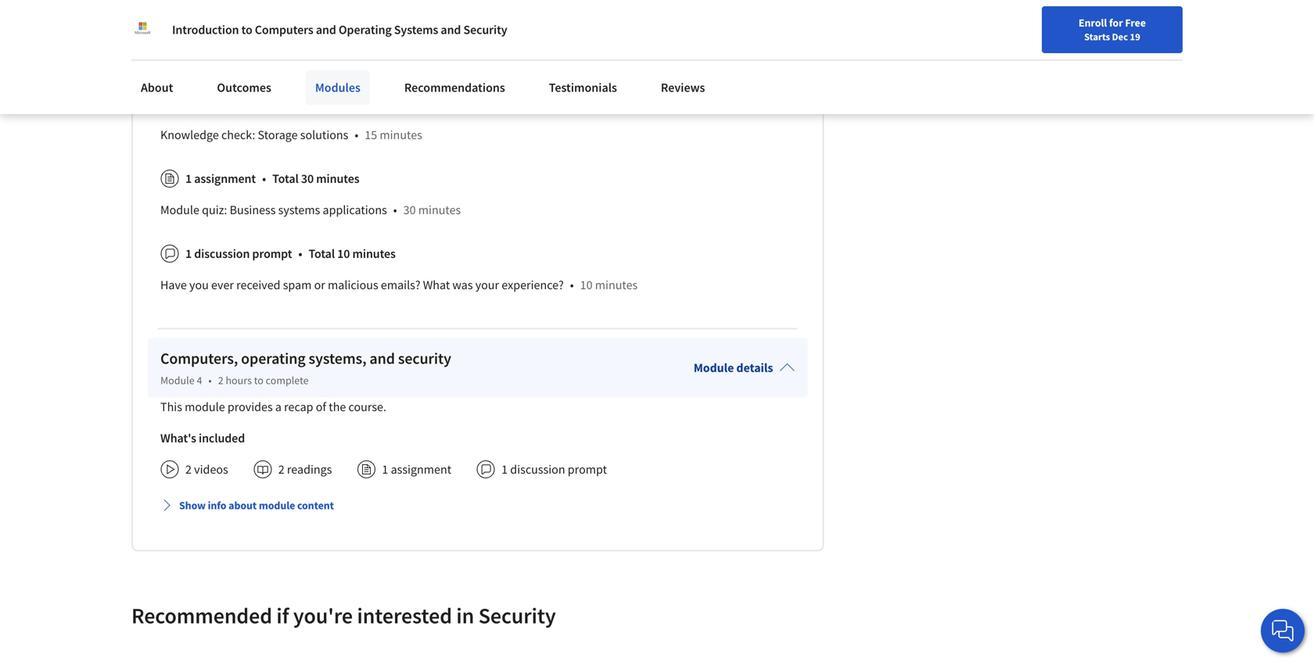 Task type: locate. For each thing, give the bounding box(es) containing it.
None search field
[[223, 10, 598, 41]]

10 up malicious
[[337, 246, 350, 262]]

1 discussion prompt
[[185, 246, 292, 262], [502, 462, 607, 478]]

what's
[[160, 431, 196, 446]]

security
[[398, 349, 451, 369]]

software for self review: business software
[[271, 33, 316, 49]]

introduction to computers and operating systems and security
[[172, 22, 507, 38]]

0 vertical spatial 30
[[301, 171, 314, 187]]

2 readings
[[278, 462, 332, 478]]

15 for software
[[368, 65, 380, 80]]

outcomes link
[[208, 70, 281, 105]]

to right hours
[[254, 374, 263, 388]]

10
[[333, 33, 345, 49], [337, 246, 350, 262], [580, 277, 593, 293]]

1 vertical spatial module
[[259, 499, 295, 513]]

recommendations
[[404, 80, 505, 95]]

2 vertical spatial 15
[[365, 127, 377, 143]]

0 horizontal spatial discussion
[[194, 246, 250, 262]]

course.
[[348, 399, 386, 415]]

0 horizontal spatial 1 discussion prompt
[[185, 246, 292, 262]]

knowledge
[[160, 65, 219, 80], [160, 96, 219, 112], [160, 127, 219, 143]]

1 assignment inside hide info about module content region
[[185, 171, 256, 187]]

0 vertical spatial assignment
[[194, 171, 256, 187]]

0 vertical spatial 15
[[368, 65, 380, 80]]

business for quiz:
[[230, 202, 276, 218]]

1
[[185, 171, 192, 187], [185, 246, 192, 262], [382, 462, 388, 478], [502, 462, 508, 478]]

software
[[271, 33, 316, 49], [306, 65, 351, 80]]

0 horizontal spatial 1 assignment
[[185, 171, 256, 187]]

module down 4
[[185, 399, 225, 415]]

module left 4
[[160, 374, 195, 388]]

discussion inside hide info about module content region
[[194, 246, 250, 262]]

• right applications
[[393, 202, 397, 218]]

chat with us image
[[1270, 619, 1295, 644]]

check: for email
[[221, 96, 255, 112]]

knowledge down about
[[160, 96, 219, 112]]

2 for 2 videos
[[185, 462, 192, 478]]

microsoft image
[[131, 19, 153, 41]]

0 horizontal spatial to
[[241, 22, 252, 38]]

2 knowledge from the top
[[160, 96, 219, 112]]

• down operating
[[358, 65, 361, 80]]

30
[[301, 171, 314, 187], [403, 202, 416, 218]]

1 assignment
[[185, 171, 256, 187], [382, 462, 451, 478]]

of
[[316, 399, 326, 415]]

0 horizontal spatial total
[[272, 171, 299, 187]]

you're
[[293, 602, 353, 630]]

starts
[[1084, 31, 1110, 43]]

and right systems
[[441, 22, 461, 38]]

0 vertical spatial prompt
[[252, 246, 292, 262]]

introduction
[[172, 22, 239, 38]]

3 check: from the top
[[221, 127, 255, 143]]

1 horizontal spatial prompt
[[568, 462, 607, 478]]

business down self review: business software • 10 minutes
[[258, 65, 304, 80]]

module right about
[[259, 499, 295, 513]]

total up or
[[309, 246, 335, 262]]

assignment
[[194, 171, 256, 187], [391, 462, 451, 478]]

free
[[1125, 16, 1146, 30]]

0 vertical spatial check:
[[221, 65, 255, 80]]

security right in
[[478, 602, 556, 630]]

1 horizontal spatial to
[[254, 374, 263, 388]]

1 vertical spatial 1 assignment
[[382, 462, 451, 478]]

10 up modules link
[[333, 33, 345, 49]]

spam
[[283, 277, 312, 293]]

30 right applications
[[403, 202, 416, 218]]

recommendations link
[[395, 70, 514, 105]]

show
[[179, 499, 206, 513]]

2 left readings
[[278, 462, 284, 478]]

security
[[463, 22, 507, 38], [478, 602, 556, 630]]

module left "quiz:"
[[160, 202, 199, 218]]

2 check: from the top
[[221, 96, 255, 112]]

dec
[[1112, 31, 1128, 43]]

have
[[160, 277, 187, 293]]

1 vertical spatial 10
[[337, 246, 350, 262]]

business right review:
[[223, 33, 269, 49]]

2 left hours
[[218, 374, 223, 388]]

2 vertical spatial check:
[[221, 127, 255, 143]]

to left the computers
[[241, 22, 252, 38]]

1 vertical spatial business
[[258, 65, 304, 80]]

• down storage
[[262, 171, 266, 187]]

and left the security
[[370, 349, 395, 369]]

apps
[[290, 96, 315, 112]]

module inside computers, operating systems, and security module 4 • 2 hours to complete
[[160, 374, 195, 388]]

• right solutions
[[355, 127, 358, 143]]

check: down outcomes
[[221, 96, 255, 112]]

total up systems
[[272, 171, 299, 187]]

1 horizontal spatial module
[[259, 499, 295, 513]]

2 vertical spatial knowledge
[[160, 127, 219, 143]]

knowledge down review:
[[160, 65, 219, 80]]

outcomes
[[217, 80, 271, 95]]

0 horizontal spatial module
[[185, 399, 225, 415]]

self
[[160, 33, 180, 49]]

discussion
[[194, 246, 250, 262], [510, 462, 565, 478]]

15 down the modules
[[332, 96, 344, 112]]

readings
[[287, 462, 332, 478]]

1 vertical spatial to
[[254, 374, 263, 388]]

15 for apps
[[332, 96, 344, 112]]

0 vertical spatial business
[[223, 33, 269, 49]]

module inside dropdown button
[[259, 499, 295, 513]]

computers, operating systems, and security module 4 • 2 hours to complete
[[160, 349, 451, 388]]

module for module quiz: business systems applications • 30 minutes
[[160, 202, 199, 218]]

module details
[[694, 360, 773, 376]]

0 horizontal spatial 2
[[185, 462, 192, 478]]

0 vertical spatial 1 discussion prompt
[[185, 246, 292, 262]]

module
[[185, 399, 225, 415], [259, 499, 295, 513]]

1 horizontal spatial discussion
[[510, 462, 565, 478]]

15 right solutions
[[365, 127, 377, 143]]

received
[[236, 277, 280, 293]]

0 vertical spatial software
[[271, 33, 316, 49]]

• right 4
[[208, 374, 212, 388]]

and for operating
[[316, 22, 336, 38]]

check: for business
[[221, 65, 255, 80]]

total for total 30 minutes
[[272, 171, 299, 187]]

1 horizontal spatial total
[[309, 246, 335, 262]]

security up recommendations link
[[463, 22, 507, 38]]

to
[[241, 22, 252, 38], [254, 374, 263, 388]]

and left operating
[[316, 22, 336, 38]]

your
[[475, 277, 499, 293]]

module left details
[[694, 360, 734, 376]]

experience?
[[502, 277, 564, 293]]

0 vertical spatial total
[[272, 171, 299, 187]]

0 horizontal spatial 30
[[301, 171, 314, 187]]

• inside computers, operating systems, and security module 4 • 2 hours to complete
[[208, 374, 212, 388]]

0 vertical spatial discussion
[[194, 246, 250, 262]]

15 right the modules
[[368, 65, 380, 80]]

included
[[199, 431, 245, 446]]

if
[[276, 602, 289, 630]]

module
[[160, 202, 199, 218], [694, 360, 734, 376], [160, 374, 195, 388]]

1 check: from the top
[[221, 65, 255, 80]]

1 vertical spatial 15
[[332, 96, 344, 112]]

testimonials
[[549, 80, 617, 95]]

1 vertical spatial security
[[478, 602, 556, 630]]

module inside hide info about module content region
[[160, 202, 199, 218]]

0 vertical spatial module
[[185, 399, 225, 415]]

1 horizontal spatial 1 discussion prompt
[[502, 462, 607, 478]]

minutes
[[348, 33, 390, 49], [383, 65, 425, 80], [347, 96, 389, 112], [380, 127, 422, 143], [316, 171, 359, 187], [418, 202, 461, 218], [352, 246, 396, 262], [595, 277, 638, 293]]

1 horizontal spatial assignment
[[391, 462, 451, 478]]

30 up module quiz: business systems applications • 30 minutes
[[301, 171, 314, 187]]

•
[[323, 33, 327, 49], [358, 65, 361, 80], [322, 96, 325, 112], [355, 127, 358, 143], [262, 171, 266, 187], [393, 202, 397, 218], [298, 246, 302, 262], [570, 277, 574, 293], [208, 374, 212, 388]]

2 horizontal spatial and
[[441, 22, 461, 38]]

10 right experience?
[[580, 277, 593, 293]]

for
[[1109, 16, 1123, 30]]

english button
[[986, 0, 1080, 51]]

1 vertical spatial software
[[306, 65, 351, 80]]

0 horizontal spatial assignment
[[194, 171, 256, 187]]

1 vertical spatial knowledge
[[160, 96, 219, 112]]

19
[[1130, 31, 1140, 43]]

2 horizontal spatial 2
[[278, 462, 284, 478]]

0 vertical spatial 1 assignment
[[185, 171, 256, 187]]

2 vertical spatial business
[[230, 202, 276, 218]]

malicious
[[328, 277, 378, 293]]

check: left storage
[[221, 127, 255, 143]]

• up spam
[[298, 246, 302, 262]]

computers
[[255, 22, 313, 38]]

1 knowledge from the top
[[160, 65, 219, 80]]

and for security
[[370, 349, 395, 369]]

2 inside computers, operating systems, and security module 4 • 2 hours to complete
[[218, 374, 223, 388]]

2
[[218, 374, 223, 388], [185, 462, 192, 478], [278, 462, 284, 478]]

1 horizontal spatial and
[[370, 349, 395, 369]]

3 knowledge from the top
[[160, 127, 219, 143]]

software up knowledge check: business software • 15 minutes
[[271, 33, 316, 49]]

knowledge for knowledge check: storage solutions
[[160, 127, 219, 143]]

2 left videos
[[185, 462, 192, 478]]

and inside computers, operating systems, and security module 4 • 2 hours to complete
[[370, 349, 395, 369]]

knowledge down 'about' link
[[160, 127, 219, 143]]

0 vertical spatial knowledge
[[160, 65, 219, 80]]

0 horizontal spatial prompt
[[252, 246, 292, 262]]

1 vertical spatial prompt
[[568, 462, 607, 478]]

business right "quiz:"
[[230, 202, 276, 218]]

business
[[223, 33, 269, 49], [258, 65, 304, 80], [230, 202, 276, 218]]

ever
[[211, 277, 234, 293]]

1 horizontal spatial 2
[[218, 374, 223, 388]]

software up apps
[[306, 65, 351, 80]]

1 vertical spatial check:
[[221, 96, 255, 112]]

0 vertical spatial 10
[[333, 33, 345, 49]]

1 vertical spatial 30
[[403, 202, 416, 218]]

check:
[[221, 65, 255, 80], [221, 96, 255, 112], [221, 127, 255, 143]]

check: up knowledge check: email apps • 15 minutes
[[221, 65, 255, 80]]

0 horizontal spatial and
[[316, 22, 336, 38]]

15
[[368, 65, 380, 80], [332, 96, 344, 112], [365, 127, 377, 143]]

1 vertical spatial assignment
[[391, 462, 451, 478]]

total
[[272, 171, 299, 187], [309, 246, 335, 262]]

1 vertical spatial total
[[309, 246, 335, 262]]



Task type: describe. For each thing, give the bounding box(es) containing it.
enroll
[[1079, 16, 1107, 30]]

• right experience?
[[570, 277, 574, 293]]

what
[[423, 277, 450, 293]]

was
[[452, 277, 473, 293]]

modules link
[[306, 70, 370, 105]]

show info about module content
[[179, 499, 334, 513]]

a
[[275, 399, 282, 415]]

15 for solutions
[[365, 127, 377, 143]]

complete
[[266, 374, 309, 388]]

quiz:
[[202, 202, 227, 218]]

1 vertical spatial 1 discussion prompt
[[502, 462, 607, 478]]

hide info about module content region
[[160, 0, 795, 307]]

2 videos
[[185, 462, 228, 478]]

assignment inside hide info about module content region
[[194, 171, 256, 187]]

• total 10 minutes
[[298, 246, 396, 262]]

to inside computers, operating systems, and security module 4 • 2 hours to complete
[[254, 374, 263, 388]]

in
[[456, 602, 474, 630]]

english
[[1014, 18, 1052, 33]]

0 vertical spatial security
[[463, 22, 507, 38]]

info
[[208, 499, 226, 513]]

recommended
[[131, 602, 272, 630]]

4
[[197, 374, 202, 388]]

review:
[[183, 33, 220, 49]]

module for module details
[[694, 360, 734, 376]]

• left operating
[[323, 33, 327, 49]]

systems
[[278, 202, 320, 218]]

systems,
[[309, 349, 366, 369]]

show notifications image
[[1103, 20, 1122, 38]]

about
[[229, 499, 257, 513]]

business for review:
[[223, 33, 269, 49]]

2 vertical spatial 10
[[580, 277, 593, 293]]

what's included
[[160, 431, 245, 446]]

hours
[[226, 374, 252, 388]]

reviews
[[661, 80, 705, 95]]

or
[[314, 277, 325, 293]]

email
[[258, 96, 287, 112]]

recap
[[284, 399, 313, 415]]

reviews link
[[652, 70, 714, 105]]

knowledge check: storage solutions • 15 minutes
[[160, 127, 422, 143]]

• total 30 minutes
[[262, 171, 359, 187]]

this
[[160, 399, 182, 415]]

solutions
[[300, 127, 348, 143]]

about
[[141, 80, 173, 95]]

recommended if you're interested in security
[[131, 602, 556, 630]]

total for total 10 minutes
[[309, 246, 335, 262]]

knowledge for knowledge check: business software
[[160, 65, 219, 80]]

knowledge check: email apps • 15 minutes
[[160, 96, 389, 112]]

you
[[189, 277, 209, 293]]

about link
[[131, 70, 183, 105]]

knowledge check: business software • 15 minutes
[[160, 65, 425, 80]]

this module provides a recap of the course.
[[160, 399, 386, 415]]

• right apps
[[322, 96, 325, 112]]

storage
[[258, 127, 298, 143]]

0 vertical spatial to
[[241, 22, 252, 38]]

applications
[[323, 202, 387, 218]]

show info about module content button
[[154, 492, 340, 520]]

operating
[[241, 349, 306, 369]]

operating
[[339, 22, 392, 38]]

computers,
[[160, 349, 238, 369]]

prompt inside hide info about module content region
[[252, 246, 292, 262]]

details
[[736, 360, 773, 376]]

provides
[[228, 399, 273, 415]]

business for check:
[[258, 65, 304, 80]]

1 discussion prompt inside hide info about module content region
[[185, 246, 292, 262]]

content
[[297, 499, 334, 513]]

check: for storage
[[221, 127, 255, 143]]

emails?
[[381, 277, 420, 293]]

interested
[[357, 602, 452, 630]]

videos
[[194, 462, 228, 478]]

1 horizontal spatial 1 assignment
[[382, 462, 451, 478]]

the
[[329, 399, 346, 415]]

testimonials link
[[540, 70, 626, 105]]

module quiz: business systems applications • 30 minutes
[[160, 202, 461, 218]]

systems
[[394, 22, 438, 38]]

self review: business software • 10 minutes
[[160, 33, 390, 49]]

knowledge for knowledge check: email apps
[[160, 96, 219, 112]]

have you ever received spam or malicious emails? what was your experience? • 10 minutes
[[160, 277, 638, 293]]

modules
[[315, 80, 360, 95]]

enroll for free starts dec 19
[[1079, 16, 1146, 43]]

1 vertical spatial discussion
[[510, 462, 565, 478]]

software for knowledge check: business software
[[306, 65, 351, 80]]

2 for 2 readings
[[278, 462, 284, 478]]

1 horizontal spatial 30
[[403, 202, 416, 218]]



Task type: vqa. For each thing, say whether or not it's contained in the screenshot.
What do you want to learn? TEXT FIELD
no



